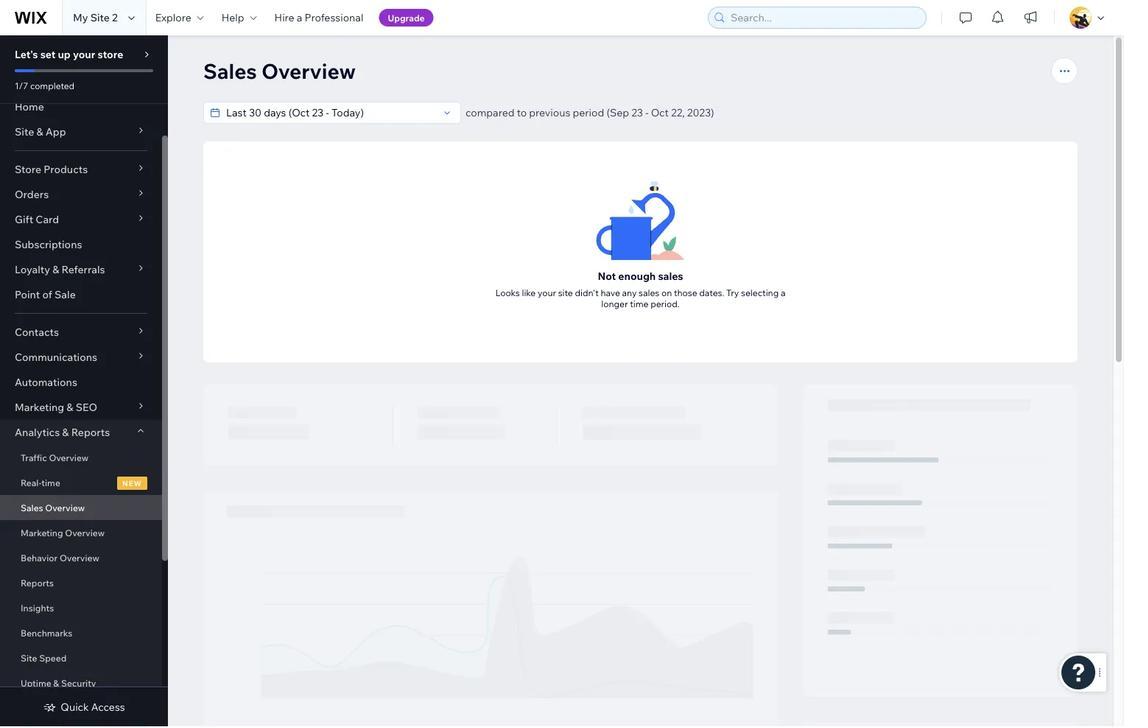 Task type: vqa. For each thing, say whether or not it's contained in the screenshot.
Professional at the left
yes



Task type: describe. For each thing, give the bounding box(es) containing it.
enough
[[619, 270, 656, 283]]

-
[[646, 106, 649, 119]]

site & app
[[15, 125, 66, 138]]

0 vertical spatial site
[[90, 11, 110, 24]]

reports inside dropdown button
[[71, 426, 110, 439]]

period
[[573, 106, 605, 119]]

reports link
[[0, 570, 162, 596]]

compared to previous period (sep 23 - oct 22, 2023)
[[466, 106, 715, 119]]

app
[[46, 125, 66, 138]]

sidebar element
[[0, 35, 168, 727]]

behavior overview
[[21, 552, 99, 563]]

new
[[122, 479, 142, 488]]

automations link
[[0, 370, 162, 395]]

contacts button
[[0, 320, 162, 345]]

marketing & seo
[[15, 401, 97, 414]]

overview for sales overview link
[[45, 502, 85, 513]]

real-
[[21, 477, 42, 488]]

0 vertical spatial sales
[[658, 270, 684, 283]]

access
[[91, 701, 125, 714]]

hire a professional link
[[266, 0, 372, 35]]

didn't
[[575, 287, 599, 298]]

compared
[[466, 106, 515, 119]]

behavior
[[21, 552, 58, 563]]

store
[[15, 163, 41, 176]]

point of sale
[[15, 288, 76, 301]]

insights link
[[0, 596, 162, 621]]

traffic overview
[[21, 452, 89, 463]]

& for marketing
[[67, 401, 73, 414]]

uptime & security
[[21, 678, 96, 689]]

marketing for marketing & seo
[[15, 401, 64, 414]]

uptime & security link
[[0, 671, 162, 696]]

quick access button
[[43, 701, 125, 714]]

products
[[44, 163, 88, 176]]

help button
[[213, 0, 266, 35]]

quick access
[[61, 701, 125, 714]]

overview down hire a professional link
[[262, 58, 356, 84]]

page skeleton image
[[203, 385, 1078, 727]]

try
[[727, 287, 739, 298]]

overview for 'behavior overview' link
[[60, 552, 99, 563]]

benchmarks
[[21, 628, 73, 639]]

selecting
[[741, 287, 779, 298]]

a inside not enough sales looks like your site didn't have any sales on those dates. try selecting a longer time period.
[[781, 287, 786, 298]]

site for site speed
[[21, 653, 37, 664]]

site
[[558, 287, 573, 298]]

loyalty & referrals button
[[0, 257, 162, 282]]

on
[[662, 287, 672, 298]]

loyalty & referrals
[[15, 263, 105, 276]]

gift
[[15, 213, 33, 226]]

oct
[[651, 106, 669, 119]]

communications button
[[0, 345, 162, 370]]

professional
[[305, 11, 364, 24]]

quick
[[61, 701, 89, 714]]

analytics
[[15, 426, 60, 439]]

seo
[[76, 401, 97, 414]]

site speed
[[21, 653, 67, 664]]

not enough sales looks like your site didn't have any sales on those dates. try selecting a longer time period.
[[496, 270, 786, 310]]

contacts
[[15, 326, 59, 339]]

time inside 'sidebar' element
[[42, 477, 60, 488]]

subscriptions
[[15, 238, 82, 251]]

those
[[674, 287, 698, 298]]

gift card
[[15, 213, 59, 226]]

looks
[[496, 287, 520, 298]]

upgrade button
[[379, 9, 434, 27]]

1 vertical spatial reports
[[21, 577, 54, 589]]

traffic overview link
[[0, 445, 162, 470]]

site & app button
[[0, 119, 162, 144]]

traffic
[[21, 452, 47, 463]]

sale
[[55, 288, 76, 301]]

overview for traffic overview link
[[49, 452, 89, 463]]

up
[[58, 48, 71, 61]]

home
[[15, 100, 44, 113]]

longer
[[602, 298, 628, 310]]

site speed link
[[0, 646, 162, 671]]

marketing overview link
[[0, 520, 162, 545]]

your inside 'sidebar' element
[[73, 48, 95, 61]]

behavior overview link
[[0, 545, 162, 570]]

gift card button
[[0, 207, 162, 232]]

have
[[601, 287, 620, 298]]



Task type: locate. For each thing, give the bounding box(es) containing it.
1 vertical spatial your
[[538, 287, 556, 298]]

& down marketing & seo
[[62, 426, 69, 439]]

sales up on
[[658, 270, 684, 283]]

card
[[36, 213, 59, 226]]

uptime
[[21, 678, 51, 689]]

2
[[112, 11, 118, 24]]

0 horizontal spatial your
[[73, 48, 95, 61]]

time down the traffic overview
[[42, 477, 60, 488]]

0 vertical spatial marketing
[[15, 401, 64, 414]]

1 horizontal spatial a
[[781, 287, 786, 298]]

orders button
[[0, 182, 162, 207]]

store products
[[15, 163, 88, 176]]

site left speed
[[21, 653, 37, 664]]

marketing for marketing overview
[[21, 527, 63, 538]]

1 horizontal spatial time
[[630, 298, 649, 310]]

dates.
[[700, 287, 725, 298]]

my
[[73, 11, 88, 24]]

(sep
[[607, 106, 629, 119]]

2023)
[[687, 106, 715, 119]]

overview down sales overview link
[[65, 527, 105, 538]]

completed
[[30, 80, 75, 91]]

store
[[98, 48, 123, 61]]

reports
[[71, 426, 110, 439], [21, 577, 54, 589]]

subscriptions link
[[0, 232, 162, 257]]

sales overview
[[203, 58, 356, 84], [21, 502, 85, 513]]

reports down seo on the left bottom of page
[[71, 426, 110, 439]]

hire a professional
[[275, 11, 364, 24]]

sales overview link
[[0, 495, 162, 520]]

speed
[[39, 653, 67, 664]]

let's
[[15, 48, 38, 61]]

marketing & seo button
[[0, 395, 162, 420]]

referrals
[[62, 263, 105, 276]]

a right the selecting
[[781, 287, 786, 298]]

of
[[42, 288, 52, 301]]

0 horizontal spatial reports
[[21, 577, 54, 589]]

your inside not enough sales looks like your site didn't have any sales on those dates. try selecting a longer time period.
[[538, 287, 556, 298]]

set
[[40, 48, 56, 61]]

your right up
[[73, 48, 95, 61]]

real-time
[[21, 477, 60, 488]]

& right uptime
[[53, 678, 59, 689]]

sales
[[203, 58, 257, 84], [21, 502, 43, 513]]

marketing up analytics
[[15, 401, 64, 414]]

site
[[90, 11, 110, 24], [15, 125, 34, 138], [21, 653, 37, 664]]

benchmarks link
[[0, 621, 162, 646]]

sales down help
[[203, 58, 257, 84]]

upgrade
[[388, 12, 425, 23]]

1 horizontal spatial reports
[[71, 426, 110, 439]]

None field
[[222, 102, 439, 123]]

your
[[73, 48, 95, 61], [538, 287, 556, 298]]

your right like at the top of the page
[[538, 287, 556, 298]]

automations
[[15, 376, 77, 389]]

overview up marketing overview on the left of the page
[[45, 502, 85, 513]]

sales inside 'sidebar' element
[[21, 502, 43, 513]]

analytics & reports
[[15, 426, 110, 439]]

0 horizontal spatial time
[[42, 477, 60, 488]]

0 vertical spatial a
[[297, 11, 302, 24]]

& for loyalty
[[52, 263, 59, 276]]

period.
[[651, 298, 680, 310]]

a right hire at the top
[[297, 11, 302, 24]]

0 vertical spatial sales overview
[[203, 58, 356, 84]]

my site 2
[[73, 11, 118, 24]]

sales
[[658, 270, 684, 283], [639, 287, 660, 298]]

security
[[61, 678, 96, 689]]

0 horizontal spatial a
[[297, 11, 302, 24]]

1 vertical spatial sales overview
[[21, 502, 85, 513]]

& inside dropdown button
[[62, 426, 69, 439]]

& for analytics
[[62, 426, 69, 439]]

1 horizontal spatial sales overview
[[203, 58, 356, 84]]

& for uptime
[[53, 678, 59, 689]]

site inside 'popup button'
[[15, 125, 34, 138]]

& right "loyalty"
[[52, 263, 59, 276]]

not
[[598, 270, 616, 283]]

1 vertical spatial marketing
[[21, 527, 63, 538]]

marketing up behavior
[[21, 527, 63, 538]]

0 vertical spatial your
[[73, 48, 95, 61]]

explore
[[155, 11, 191, 24]]

like
[[522, 287, 536, 298]]

time
[[630, 298, 649, 310], [42, 477, 60, 488]]

& left seo on the left bottom of page
[[67, 401, 73, 414]]

&
[[36, 125, 43, 138], [52, 263, 59, 276], [67, 401, 73, 414], [62, 426, 69, 439], [53, 678, 59, 689]]

overview
[[262, 58, 356, 84], [49, 452, 89, 463], [45, 502, 85, 513], [65, 527, 105, 538], [60, 552, 99, 563]]

help
[[222, 11, 244, 24]]

overview for marketing overview link at the bottom of the page
[[65, 527, 105, 538]]

0 horizontal spatial sales overview
[[21, 502, 85, 513]]

overview down analytics & reports
[[49, 452, 89, 463]]

1 horizontal spatial your
[[538, 287, 556, 298]]

site for site & app
[[15, 125, 34, 138]]

0 horizontal spatial sales
[[21, 502, 43, 513]]

sales overview inside 'sidebar' element
[[21, 502, 85, 513]]

home link
[[0, 94, 162, 119]]

sales down real-
[[21, 502, 43, 513]]

reports up insights
[[21, 577, 54, 589]]

1 vertical spatial sales
[[639, 287, 660, 298]]

1 vertical spatial sales
[[21, 502, 43, 513]]

point
[[15, 288, 40, 301]]

loyalty
[[15, 263, 50, 276]]

insights
[[21, 603, 54, 614]]

site down home
[[15, 125, 34, 138]]

let's set up your store
[[15, 48, 123, 61]]

2 vertical spatial site
[[21, 653, 37, 664]]

orders
[[15, 188, 49, 201]]

time inside not enough sales looks like your site didn't have any sales on those dates. try selecting a longer time period.
[[630, 298, 649, 310]]

0 vertical spatial time
[[630, 298, 649, 310]]

hire
[[275, 11, 295, 24]]

& left app
[[36, 125, 43, 138]]

1 vertical spatial time
[[42, 477, 60, 488]]

marketing
[[15, 401, 64, 414], [21, 527, 63, 538]]

sales overview up marketing overview on the left of the page
[[21, 502, 85, 513]]

any
[[622, 287, 637, 298]]

1/7
[[15, 80, 28, 91]]

1 vertical spatial a
[[781, 287, 786, 298]]

& inside 'popup button'
[[36, 125, 43, 138]]

store products button
[[0, 157, 162, 182]]

overview up reports link
[[60, 552, 99, 563]]

communications
[[15, 351, 97, 364]]

22,
[[671, 106, 685, 119]]

Search... field
[[727, 7, 922, 28]]

marketing overview
[[21, 527, 105, 538]]

0 vertical spatial reports
[[71, 426, 110, 439]]

sales left on
[[639, 287, 660, 298]]

previous
[[529, 106, 571, 119]]

1 vertical spatial site
[[15, 125, 34, 138]]

sales overview down hire at the top
[[203, 58, 356, 84]]

1/7 completed
[[15, 80, 75, 91]]

& for site
[[36, 125, 43, 138]]

1 horizontal spatial sales
[[203, 58, 257, 84]]

site left 2 at the left top
[[90, 11, 110, 24]]

0 vertical spatial sales
[[203, 58, 257, 84]]

to
[[517, 106, 527, 119]]

marketing inside dropdown button
[[15, 401, 64, 414]]

analytics & reports button
[[0, 420, 162, 445]]

time right longer
[[630, 298, 649, 310]]



